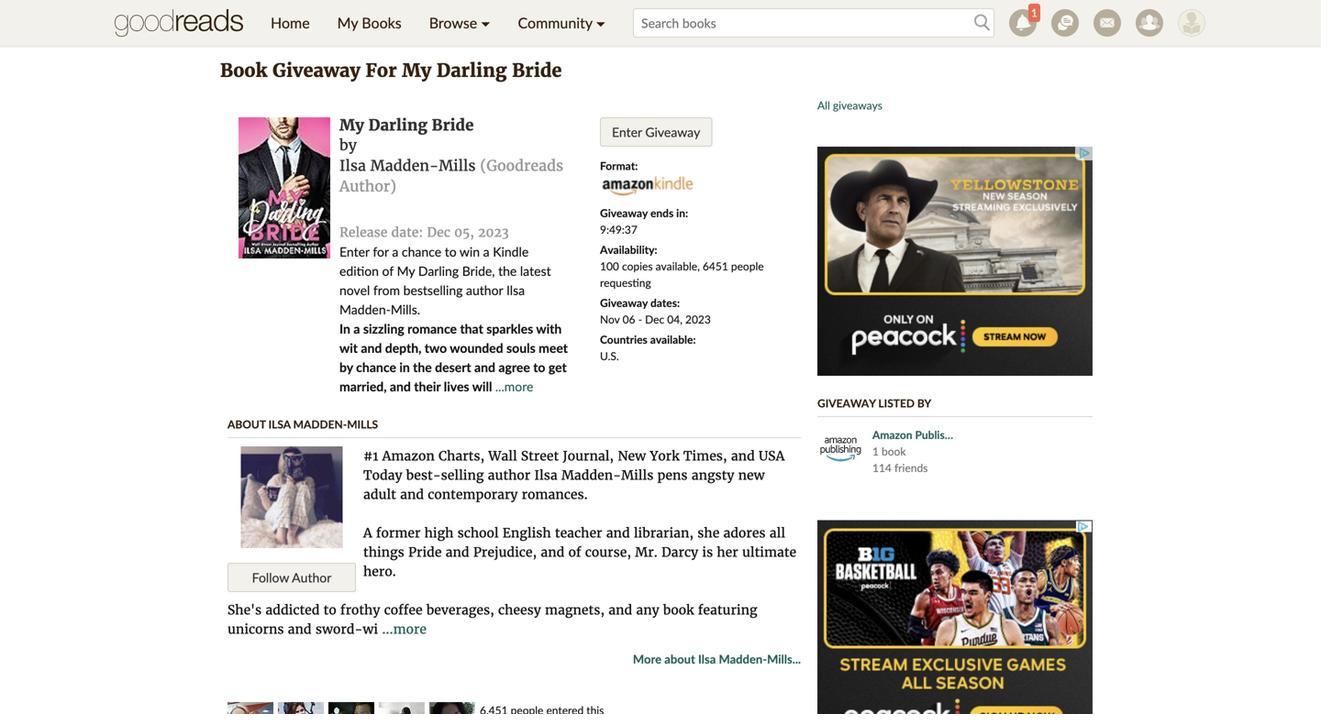 Task type: vqa. For each thing, say whether or not it's contained in the screenshot.
people
yes



Task type: describe. For each thing, give the bounding box(es) containing it.
enter for enter for a chance to win a kindle edition of my darling bride, the latest novel from bestselling author ilsa madden-mills. in a sizzling romance that sparkles with wit and depth, two wounded souls meet by chance in the desert and agree to get married, and their lives will
[[340, 244, 370, 260]]

bob builder image
[[1178, 9, 1206, 37]]

enter giveaway link
[[600, 117, 713, 147]]

menu containing home
[[257, 0, 620, 46]]

1 horizontal spatial mills
[[439, 157, 476, 175]]

2023 inside giveaway ends in: 9:49:37 availability: 100 copies available,         6451 people requesting giveaway dates: nov 06         - dec 04, 2023 countries available: u.s.
[[686, 313, 711, 326]]

available,
[[656, 260, 700, 273]]

wi
[[363, 622, 378, 638]]

and up will in the bottom left of the page
[[475, 360, 496, 375]]

and up course,
[[606, 525, 630, 542]]

enter for enter giveaway
[[612, 124, 642, 140]]

100
[[600, 260, 619, 273]]

agree
[[499, 360, 530, 375]]

selling
[[441, 467, 484, 484]]

romances.
[[522, 487, 588, 503]]

married,
[[340, 379, 387, 395]]

dates:
[[651, 296, 680, 310]]

giveaway up 9:49:37
[[600, 207, 648, 220]]

my books link
[[324, 0, 415, 46]]

and down in
[[390, 379, 411, 395]]

in
[[400, 360, 410, 375]]

cheesy
[[498, 602, 541, 619]]

madden- inside enter for a chance to win a kindle edition of my darling bride, the latest novel from bestselling author ilsa madden-mills. in a sizzling romance that sparkles with wit and depth, two wounded souls meet by chance in the desert and agree to get married, and their lives will
[[340, 302, 391, 317]]

any
[[636, 602, 660, 619]]

▾ for browse ▾
[[481, 14, 491, 32]]

available:
[[650, 333, 696, 346]]

enter for a chance to win a kindle edition of my darling bride, the latest novel from bestselling author ilsa madden-mills. in a sizzling romance that sparkles with wit and depth, two wounded souls meet by chance in the desert and agree to get married, and their lives will
[[340, 244, 568, 395]]

school
[[458, 525, 499, 542]]

follow author
[[252, 570, 332, 586]]

novel
[[340, 283, 370, 298]]

friends
[[895, 462, 928, 475]]

souls
[[507, 340, 536, 356]]

best-
[[406, 467, 441, 484]]

05,
[[454, 224, 474, 241]]

(goodreads
[[480, 157, 564, 175]]

more
[[633, 652, 662, 667]]

follow
[[252, 570, 289, 586]]

books
[[362, 14, 402, 32]]

she
[[698, 525, 720, 542]]

1 advertisement region from the top
[[818, 147, 1093, 376]]

my inside enter for a chance to win a kindle edition of my darling bride, the latest novel from bestselling author ilsa madden-mills. in a sizzling romance that sparkles with wit and depth, two wounded souls meet by chance in the desert and agree to get married, and their lives will
[[397, 263, 415, 279]]

my darling bride
[[340, 116, 474, 135]]

notifications element
[[1010, 4, 1041, 37]]

a
[[363, 525, 372, 542]]

that
[[460, 321, 484, 337]]

1 inside notifications element
[[1032, 6, 1038, 19]]

ilsa madden-mills
[[340, 157, 476, 175]]

kindle book image
[[600, 174, 694, 197]]

lives
[[444, 379, 470, 395]]

publishing
[[915, 429, 966, 442]]

ilsa inside "link"
[[698, 652, 716, 667]]

release
[[340, 224, 388, 241]]

magnets,
[[545, 602, 605, 619]]

author inside #1 amazon charts, wall street journal, new york times, and usa today best-selling author ilsa madden-mills pens angsty new adult and contemporary romances.
[[488, 467, 531, 484]]

0 vertical spatial dec
[[427, 224, 451, 241]]

to inside she's addicted to frothy coffee beverages, cheesy magnets, and any book featuring unicorns and sword-wi
[[324, 602, 337, 619]]

mills inside #1 amazon charts, wall street journal, new york times, and usa today best-selling author ilsa madden-mills pens angsty new adult and contemporary romances.
[[621, 467, 654, 484]]

book giveaway for my darling bride
[[220, 59, 562, 82]]

6451
[[703, 260, 729, 273]]

bestselling
[[403, 283, 463, 298]]

giveaway up 06
[[600, 296, 648, 310]]

times,
[[684, 448, 727, 465]]

2 advertisement region from the top
[[818, 521, 1093, 715]]

she's
[[228, 602, 262, 619]]

of inside enter for a chance to win a kindle edition of my darling bride, the latest novel from bestselling author ilsa madden-mills. in a sizzling romance that sparkles with wit and depth, two wounded souls meet by chance in the desert and agree to get married, and their lives will
[[382, 263, 394, 279]]

06
[[623, 313, 636, 326]]

amazon publishing 1 book 114 friends
[[873, 429, 966, 475]]

more about ilsa madden-mills... link
[[228, 651, 801, 668]]

community
[[518, 14, 593, 32]]

...more for the bottom ...more link
[[382, 622, 427, 638]]

new
[[739, 467, 765, 484]]

and down english on the bottom
[[541, 545, 565, 561]]

by inside enter for a chance to win a kindle edition of my darling bride, the latest novel from bestselling author ilsa madden-mills. in a sizzling romance that sparkles with wit and depth, two wounded souls meet by chance in the desert and agree to get married, and their lives will
[[340, 360, 353, 375]]

ilsa inside #1 amazon charts, wall street journal, new york times, and usa today best-selling author ilsa madden-mills pens angsty new adult and contemporary romances.
[[535, 467, 558, 484]]

featuring
[[698, 602, 758, 619]]

all giveaways link
[[818, 99, 883, 112]]

pride
[[408, 545, 442, 561]]

inbox image
[[1094, 9, 1122, 37]]

book inside she's addicted to frothy coffee beverages, cheesy magnets, and any book featuring unicorns and sword-wi
[[663, 602, 694, 619]]

win
[[460, 244, 480, 260]]

amazon inside amazon publishing 1 book 114 friends
[[873, 429, 913, 442]]

1 horizontal spatial bride
[[512, 59, 562, 82]]

Search for books to add to your shelves search field
[[633, 8, 995, 38]]

new
[[618, 448, 646, 465]]

adult
[[363, 487, 396, 503]]

(goodreads author)
[[340, 157, 564, 196]]

kindle
[[493, 244, 529, 260]]

0 horizontal spatial bride
[[432, 116, 474, 135]]

giveaway down "home" link
[[273, 59, 361, 82]]

and down high
[[446, 545, 470, 561]]

1 horizontal spatial a
[[392, 244, 399, 260]]

home link
[[257, 0, 324, 46]]

and up "new"
[[731, 448, 755, 465]]

street
[[521, 448, 559, 465]]

my darling bride by ilsa madden-mills image
[[239, 117, 330, 259]]

romance
[[408, 321, 457, 337]]

about ilsa madden-mills link
[[228, 418, 378, 431]]

depth,
[[385, 340, 422, 356]]

giveaway left the listed
[[818, 397, 876, 410]]

meet
[[539, 340, 568, 356]]

charts,
[[439, 448, 485, 465]]

0 horizontal spatial a
[[354, 321, 360, 337]]

giveaways
[[833, 99, 883, 112]]

librarian,
[[634, 525, 694, 542]]

114
[[873, 462, 892, 475]]

my darling bride link
[[340, 116, 474, 135]]

will
[[472, 379, 492, 395]]

my group discussions image
[[1052, 9, 1079, 37]]

from
[[373, 283, 400, 298]]



Task type: locate. For each thing, give the bounding box(es) containing it.
darling up ilsa madden-mills link
[[369, 116, 428, 135]]

0 vertical spatial darling
[[437, 59, 507, 82]]

1 vertical spatial author
[[488, 467, 531, 484]]

▾ inside dropdown button
[[481, 14, 491, 32]]

her
[[717, 545, 739, 561]]

2 vertical spatial to
[[324, 602, 337, 619]]

madden- down featuring
[[719, 652, 767, 667]]

format:
[[600, 159, 638, 173]]

0 vertical spatial by
[[340, 136, 357, 154]]

enter
[[612, 124, 642, 140], [340, 244, 370, 260]]

...more down coffee
[[382, 622, 427, 638]]

0 vertical spatial enter
[[612, 124, 642, 140]]

2 vertical spatial darling
[[418, 263, 459, 279]]

1 horizontal spatial of
[[569, 545, 581, 561]]

1 vertical spatial 1
[[873, 445, 879, 458]]

giveaway ends in: 9:49:37 availability: 100 copies available,         6451 people requesting giveaway dates: nov 06         - dec 04, 2023 countries available: u.s.
[[600, 207, 764, 363]]

darling down browse ▾ dropdown button
[[437, 59, 507, 82]]

chance down release           date: dec 05, 2023
[[402, 244, 442, 260]]

0 horizontal spatial enter
[[340, 244, 370, 260]]

in:
[[677, 207, 688, 220]]

0 vertical spatial advertisement region
[[818, 147, 1093, 376]]

1 vertical spatial ...more
[[382, 622, 427, 638]]

my left books
[[337, 14, 358, 32]]

1 horizontal spatial dec
[[645, 313, 665, 326]]

2 horizontal spatial a
[[483, 244, 490, 260]]

0 horizontal spatial dec
[[427, 224, 451, 241]]

1 button
[[1002, 0, 1044, 46]]

dec left 05,
[[427, 224, 451, 241]]

wall
[[489, 448, 517, 465]]

0 vertical spatial 2023
[[478, 224, 509, 241]]

▾ right community
[[596, 14, 606, 32]]

0 horizontal spatial to
[[324, 602, 337, 619]]

ultimate
[[742, 545, 797, 561]]

0 horizontal spatial book
[[663, 602, 694, 619]]

2 by from the top
[[340, 360, 353, 375]]

wounded
[[450, 340, 504, 356]]

to left get
[[533, 360, 546, 375]]

she's addicted to frothy coffee beverages, cheesy magnets, and any book featuring unicorns and sword-wi
[[228, 602, 758, 638]]

countries
[[600, 333, 648, 346]]

1 horizontal spatial 1
[[1032, 6, 1038, 19]]

▾ inside popup button
[[596, 14, 606, 32]]

1 vertical spatial 2023
[[686, 313, 711, 326]]

amazon inside #1 amazon charts, wall street journal, new york times, and usa today best-selling author ilsa madden-mills pens angsty new adult and contemporary romances.
[[382, 448, 435, 465]]

enter up format:
[[612, 124, 642, 140]]

2023
[[478, 224, 509, 241], [686, 313, 711, 326]]

1 vertical spatial enter
[[340, 244, 370, 260]]

1 vertical spatial dec
[[645, 313, 665, 326]]

...more link down agree
[[495, 379, 534, 395]]

chance up married,
[[356, 360, 396, 375]]

and left any
[[609, 602, 633, 619]]

1 vertical spatial chance
[[356, 360, 396, 375]]

bride down community
[[512, 59, 562, 82]]

0 vertical spatial author
[[466, 283, 503, 298]]

7059622 image
[[241, 447, 343, 549]]

1 vertical spatial ...more link
[[382, 622, 427, 638]]

giveaway up kindle book image
[[646, 124, 701, 140]]

-
[[638, 313, 643, 326]]

1 vertical spatial amazon
[[382, 448, 435, 465]]

1 vertical spatial book
[[663, 602, 694, 619]]

of up from
[[382, 263, 394, 279]]

bride
[[512, 59, 562, 82], [432, 116, 474, 135]]

1 ▾ from the left
[[481, 14, 491, 32]]

author inside enter for a chance to win a kindle edition of my darling bride, the latest novel from bestselling author ilsa madden-mills. in a sizzling romance that sparkles with wit and depth, two wounded souls meet by chance in the desert and agree to get married, and their lives will
[[466, 283, 503, 298]]

0 horizontal spatial ...more link
[[382, 622, 427, 638]]

bride,
[[462, 263, 495, 279]]

chance
[[402, 244, 442, 260], [356, 360, 396, 375]]

amazon publishing link
[[873, 427, 966, 444]]

1 horizontal spatial 2023
[[686, 313, 711, 326]]

all giveaways
[[818, 99, 883, 112]]

coffee
[[384, 602, 423, 619]]

mills left (goodreads
[[439, 157, 476, 175]]

1 up "114"
[[873, 445, 879, 458]]

1 by from the top
[[340, 136, 357, 154]]

dec inside giveaway ends in: 9:49:37 availability: 100 copies available,         6451 people requesting giveaway dates: nov 06         - dec 04, 2023 countries available: u.s.
[[645, 313, 665, 326]]

madden-
[[371, 157, 439, 175], [340, 302, 391, 317], [293, 418, 347, 431], [562, 467, 621, 484], [719, 652, 767, 667]]

0 horizontal spatial ▾
[[481, 14, 491, 32]]

#1
[[363, 448, 379, 465]]

nov
[[600, 313, 620, 326]]

usa
[[759, 448, 785, 465]]

community ▾ button
[[504, 0, 620, 46]]

1 vertical spatial to
[[533, 360, 546, 375]]

1 vertical spatial mills
[[347, 418, 378, 431]]

for
[[373, 244, 389, 260]]

enter inside enter for a chance to win a kindle edition of my darling bride, the latest novel from bestselling author ilsa madden-mills. in a sizzling romance that sparkles with wit and depth, two wounded souls meet by chance in the desert and agree to get married, and their lives will
[[340, 244, 370, 260]]

amazon down the listed
[[873, 429, 913, 442]]

...more
[[495, 379, 534, 395], [382, 622, 427, 638]]

▾ for community ▾
[[596, 14, 606, 32]]

enter up edition
[[340, 244, 370, 260]]

1 vertical spatial darling
[[369, 116, 428, 135]]

1 inside amazon publishing 1 book 114 friends
[[873, 445, 879, 458]]

author down wall
[[488, 467, 531, 484]]

and down addicted
[[288, 622, 312, 638]]

community ▾
[[518, 14, 606, 32]]

a right for at the left of the page
[[392, 244, 399, 260]]

1 horizontal spatial ...more
[[495, 379, 534, 395]]

amazon up best-
[[382, 448, 435, 465]]

1 horizontal spatial to
[[445, 244, 457, 260]]

ilsa inside enter for a chance to win a kindle edition of my darling bride, the latest novel from bestselling author ilsa madden-mills. in a sizzling romance that sparkles with wit and depth, two wounded souls meet by chance in the desert and agree to get married, and their lives will
[[507, 283, 525, 298]]

madden- down novel
[[340, 302, 391, 317]]

2 vertical spatial mills
[[621, 467, 654, 484]]

advertisement region
[[818, 147, 1093, 376], [818, 521, 1093, 715]]

author down bride,
[[466, 283, 503, 298]]

desert
[[435, 360, 471, 375]]

ilsa
[[340, 157, 366, 175], [507, 283, 525, 298], [269, 418, 291, 431], [535, 467, 558, 484], [698, 652, 716, 667]]

▾ right browse
[[481, 14, 491, 32]]

latest
[[520, 263, 551, 279]]

madden- down journal,
[[562, 467, 621, 484]]

0 vertical spatial mills
[[439, 157, 476, 175]]

dec right -
[[645, 313, 665, 326]]

former
[[376, 525, 421, 542]]

madden- down my darling bride link
[[371, 157, 439, 175]]

0 vertical spatial amazon
[[873, 429, 913, 442]]

2023 up "kindle"
[[478, 224, 509, 241]]

2 horizontal spatial to
[[533, 360, 546, 375]]

mills...
[[767, 652, 801, 667]]

is
[[702, 545, 713, 561]]

my inside 'menu'
[[337, 14, 358, 32]]

1 vertical spatial bride
[[432, 116, 474, 135]]

york
[[650, 448, 680, 465]]

follow author button
[[228, 563, 356, 593]]

0 horizontal spatial amazon
[[382, 448, 435, 465]]

browse ▾ button
[[415, 0, 504, 46]]

today
[[363, 467, 403, 484]]

mills
[[439, 157, 476, 175], [347, 418, 378, 431], [621, 467, 654, 484]]

1 left my group discussions icon
[[1032, 6, 1038, 19]]

1 vertical spatial by
[[340, 360, 353, 375]]

my books
[[337, 14, 402, 32]]

frothy
[[340, 602, 380, 619]]

ends
[[651, 207, 674, 220]]

0 vertical spatial 1
[[1032, 6, 1038, 19]]

teacher
[[555, 525, 603, 542]]

more about ilsa madden-mills...
[[633, 652, 801, 667]]

bride up (goodreads author)
[[432, 116, 474, 135]]

my right 'for'
[[402, 59, 432, 82]]

in
[[340, 321, 351, 337]]

1 vertical spatial of
[[569, 545, 581, 561]]

1 horizontal spatial enter
[[612, 124, 642, 140]]

their
[[414, 379, 441, 395]]

...more down agree
[[495, 379, 534, 395]]

angsty
[[692, 467, 735, 484]]

mr.
[[635, 545, 658, 561]]

sizzling
[[363, 321, 405, 337]]

the right in
[[413, 360, 432, 375]]

0 horizontal spatial ...more
[[382, 622, 427, 638]]

high
[[425, 525, 454, 542]]

...more for topmost ...more link
[[495, 379, 534, 395]]

madden- down married,
[[293, 418, 347, 431]]

menu
[[257, 0, 620, 46]]

mills up #1
[[347, 418, 378, 431]]

pens
[[658, 467, 688, 484]]

darling inside enter for a chance to win a kindle edition of my darling bride, the latest novel from bestselling author ilsa madden-mills. in a sizzling romance that sparkles with wit and depth, two wounded souls meet by chance in the desert and agree to get married, and their lives will
[[418, 263, 459, 279]]

0 horizontal spatial 1
[[873, 445, 879, 458]]

0 horizontal spatial 2023
[[478, 224, 509, 241]]

1 vertical spatial advertisement region
[[818, 521, 1093, 715]]

1 horizontal spatial ▾
[[596, 14, 606, 32]]

0 vertical spatial chance
[[402, 244, 442, 260]]

1 horizontal spatial chance
[[402, 244, 442, 260]]

2 ▾ from the left
[[596, 14, 606, 32]]

0 vertical spatial book
[[882, 445, 906, 458]]

about
[[665, 652, 696, 667]]

adores
[[724, 525, 766, 542]]

my up author)
[[340, 116, 364, 135]]

all
[[818, 99, 830, 112]]

madden- inside #1 amazon charts, wall street journal, new york times, and usa today best-selling author ilsa madden-mills pens angsty new adult and contemporary romances.
[[562, 467, 621, 484]]

0 vertical spatial to
[[445, 244, 457, 260]]

0 vertical spatial bride
[[512, 59, 562, 82]]

dec
[[427, 224, 451, 241], [645, 313, 665, 326]]

by
[[340, 136, 357, 154], [340, 360, 353, 375]]

1 horizontal spatial ...more link
[[495, 379, 534, 395]]

0 vertical spatial ...more link
[[495, 379, 534, 395]]

2 horizontal spatial mills
[[621, 467, 654, 484]]

1 horizontal spatial the
[[498, 263, 517, 279]]

of down teacher
[[569, 545, 581, 561]]

enter giveaway
[[612, 124, 701, 140]]

madden- inside "link"
[[719, 652, 767, 667]]

0 horizontal spatial mills
[[347, 418, 378, 431]]

and right the wit
[[361, 340, 382, 356]]

the down "kindle"
[[498, 263, 517, 279]]

to left win
[[445, 244, 457, 260]]

0 vertical spatial the
[[498, 263, 517, 279]]

people
[[731, 260, 764, 273]]

04,
[[668, 313, 683, 326]]

to up sword-
[[324, 602, 337, 619]]

friend requests image
[[1136, 9, 1164, 37]]

darling
[[437, 59, 507, 82], [369, 116, 428, 135], [418, 263, 459, 279]]

two
[[425, 340, 447, 356]]

for
[[366, 59, 397, 82]]

2023 right the 04,
[[686, 313, 711, 326]]

book
[[220, 59, 267, 82]]

0 vertical spatial of
[[382, 263, 394, 279]]

author
[[292, 570, 332, 586]]

1 horizontal spatial book
[[882, 445, 906, 458]]

0 horizontal spatial chance
[[356, 360, 396, 375]]

a
[[392, 244, 399, 260], [483, 244, 490, 260], [354, 321, 360, 337]]

sparkles
[[487, 321, 534, 337]]

darling up bestselling
[[418, 263, 459, 279]]

the
[[498, 263, 517, 279], [413, 360, 432, 375]]

mills.
[[391, 302, 420, 317]]

...more link down coffee
[[382, 622, 427, 638]]

and down best-
[[400, 487, 424, 503]]

home
[[271, 14, 310, 32]]

book up "114"
[[882, 445, 906, 458]]

edition
[[340, 263, 379, 279]]

amazon
[[873, 429, 913, 442], [382, 448, 435, 465]]

of inside the a former high school english teacher and librarian, she adores all things pride and prejudice, and of course, mr. darcy is her ultimate hero.
[[569, 545, 581, 561]]

book inside amazon publishing 1 book 114 friends
[[882, 445, 906, 458]]

0 horizontal spatial the
[[413, 360, 432, 375]]

author)
[[340, 177, 397, 196]]

a right in
[[354, 321, 360, 337]]

0 horizontal spatial of
[[382, 263, 394, 279]]

a right win
[[483, 244, 490, 260]]

1 vertical spatial the
[[413, 360, 432, 375]]

by up author)
[[340, 136, 357, 154]]

0 vertical spatial ...more
[[495, 379, 534, 395]]

Search books text field
[[633, 8, 995, 38]]

ilsa madden-mills link
[[340, 157, 476, 175]]

book right any
[[663, 602, 694, 619]]

mills down new
[[621, 467, 654, 484]]

by down the wit
[[340, 360, 353, 375]]

requesting
[[600, 276, 651, 290]]

my up from
[[397, 263, 415, 279]]

1 horizontal spatial amazon
[[873, 429, 913, 442]]

darcy
[[662, 545, 699, 561]]

things
[[363, 545, 405, 561]]



